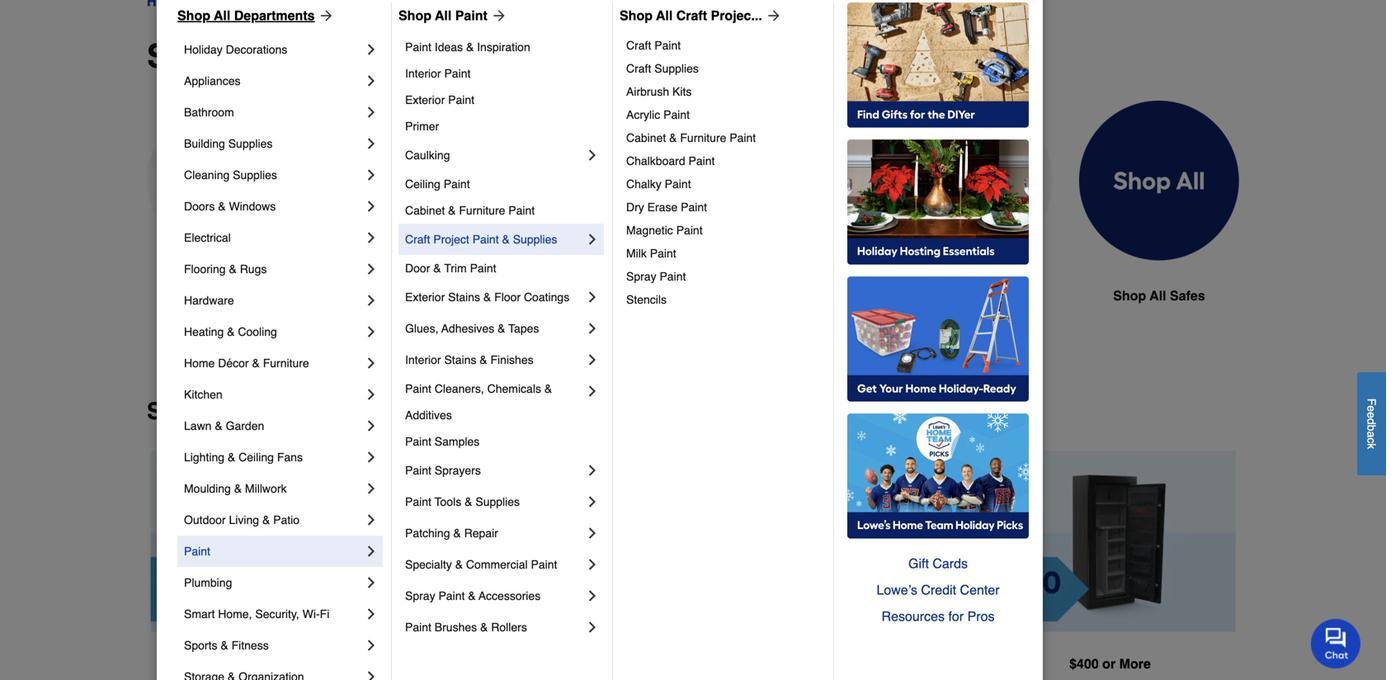 Task type: locate. For each thing, give the bounding box(es) containing it.
arrow right image
[[315, 7, 335, 24], [763, 7, 782, 24]]

1 vertical spatial cabinet & furniture paint
[[405, 204, 535, 217]]

paint right erase
[[681, 201, 707, 214]]

1 vertical spatial home
[[184, 357, 215, 370]]

furniture up craft project paint & supplies
[[459, 204, 506, 217]]

1 horizontal spatial shop
[[399, 8, 432, 23]]

paint down paint samples
[[405, 464, 432, 477]]

safes for gun safes
[[411, 288, 446, 303]]

holiday hosting essentials. image
[[848, 140, 1029, 265]]

$200 – $400
[[796, 657, 869, 672]]

spray paint & accessories link
[[405, 580, 584, 612]]

1 horizontal spatial arrow right image
[[763, 7, 782, 24]]

building supplies link
[[184, 128, 363, 159]]

1 horizontal spatial ceiling
[[405, 177, 441, 191]]

craft inside craft project paint & supplies link
[[405, 233, 430, 246]]

interior down glues,
[[405, 353, 441, 367]]

1 vertical spatial exterior
[[405, 291, 445, 304]]

1 vertical spatial furniture
[[459, 204, 506, 217]]

fireproof
[[179, 288, 237, 303]]

2 arrow right image from the left
[[763, 7, 782, 24]]

cooling
[[238, 325, 277, 338]]

repair
[[464, 527, 498, 540]]

home left stencils
[[562, 288, 599, 303]]

ceiling up "millwork"
[[239, 451, 274, 464]]

exterior for exterior stains & floor coatings
[[405, 291, 445, 304]]

patching
[[405, 527, 450, 540]]

cabinet & furniture paint up chalkboard paint
[[627, 131, 756, 144]]

paint up door & trim paint 'link'
[[473, 233, 499, 246]]

brushes
[[435, 621, 477, 634]]

paint down outdoor
[[184, 545, 210, 558]]

$99 or less
[[240, 656, 312, 671]]

spray down the milk
[[627, 270, 657, 283]]

stencils
[[627, 293, 667, 306]]

chevron right image for caulking
[[584, 147, 601, 163]]

1 horizontal spatial spray
[[627, 270, 657, 283]]

cabinet
[[627, 131, 666, 144], [405, 204, 445, 217]]

0 vertical spatial cabinet & furniture paint
[[627, 131, 756, 144]]

a black sentrysafe fireproof safe. image
[[147, 101, 307, 260]]

arrow right image up craft paint link
[[763, 7, 782, 24]]

chevron right image for paint tools & supplies
[[584, 494, 601, 510]]

1 horizontal spatial cabinet & furniture paint
[[627, 131, 756, 144]]

1 vertical spatial ceiling
[[239, 451, 274, 464]]

$400 or more. image
[[985, 451, 1237, 632]]

$400
[[840, 657, 869, 672]]

home for home décor & furniture
[[184, 357, 215, 370]]

shop all. image
[[1080, 101, 1240, 261]]

craft up 'craft supplies'
[[627, 39, 652, 52]]

arrow right image inside shop all craft projec... link
[[763, 7, 782, 24]]

home,
[[218, 608, 252, 621]]

file safes link
[[893, 101, 1053, 345]]

0 horizontal spatial cabinet & furniture paint
[[405, 204, 535, 217]]

& right tools
[[465, 495, 473, 508]]

1 horizontal spatial shop
[[1114, 288, 1147, 303]]

home décor & furniture
[[184, 357, 309, 370]]

craft up door
[[405, 233, 430, 246]]

& right the ideas
[[466, 40, 474, 54]]

shop all departments
[[177, 8, 315, 23]]

1 interior from the top
[[405, 67, 441, 80]]

furniture down "acrylic paint" link
[[680, 131, 727, 144]]

building
[[184, 137, 225, 150]]

0 horizontal spatial ceiling
[[239, 451, 274, 464]]

chevron right image for specialty & commercial paint
[[584, 556, 601, 573]]

1 arrow right image from the left
[[315, 7, 335, 24]]

home safes link
[[520, 101, 680, 345]]

supplies for craft supplies
[[655, 62, 699, 75]]

1 vertical spatial interior
[[405, 353, 441, 367]]

paint down chalkboard paint
[[665, 177, 691, 191]]

paint down 'dry erase paint'
[[677, 224, 703, 237]]

wi-
[[303, 608, 320, 621]]

$100 to $200. image
[[428, 451, 680, 632]]

fi
[[320, 608, 330, 621]]

f e e d b a c k button
[[1358, 372, 1387, 475]]

2 shop from the left
[[399, 8, 432, 23]]

1 vertical spatial spray
[[405, 589, 435, 603]]

paint tools & supplies
[[405, 495, 520, 508]]

–
[[829, 657, 836, 672]]

magnetic
[[627, 224, 673, 237]]

1 vertical spatial cabinet & furniture paint link
[[405, 197, 601, 224]]

1 vertical spatial shop
[[147, 398, 205, 425]]

all for craft
[[656, 8, 673, 23]]

exterior paint
[[405, 93, 475, 106]]

shop inside shop all safes link
[[1114, 288, 1147, 303]]

paint down magnetic paint
[[650, 247, 677, 260]]

outdoor living & patio link
[[184, 504, 363, 536]]

chevron right image for sports & fitness
[[363, 637, 380, 654]]

windows
[[229, 200, 276, 213]]

e
[[1366, 405, 1379, 412], [1366, 412, 1379, 418]]

craft inside craft paint link
[[627, 39, 652, 52]]

home up kitchen
[[184, 357, 215, 370]]

1 shop from the left
[[177, 8, 210, 23]]

shop up craft paint
[[620, 8, 653, 23]]

gift
[[909, 556, 929, 571]]

chevron right image for glues, adhesives & tapes
[[584, 320, 601, 337]]

magnetic paint
[[627, 224, 703, 237]]

all for departments
[[214, 8, 231, 23]]

$200 to $400. image
[[707, 451, 958, 633]]

& left rugs on the top of page
[[229, 262, 237, 276]]

stains up cleaners,
[[444, 353, 477, 367]]

ceiling down caulking
[[405, 177, 441, 191]]

1 horizontal spatial furniture
[[459, 204, 506, 217]]

all
[[214, 8, 231, 23], [435, 8, 452, 23], [656, 8, 673, 23], [1150, 288, 1167, 303]]

erase
[[648, 201, 678, 214]]

0 horizontal spatial shop
[[147, 398, 205, 425]]

0 vertical spatial home
[[562, 288, 599, 303]]

rollers
[[491, 621, 527, 634]]

supplies up windows
[[233, 168, 277, 182]]

arrow right image for shop all departments
[[315, 7, 335, 24]]

0 vertical spatial stains
[[448, 291, 480, 304]]

chevron right image
[[363, 41, 380, 58], [584, 289, 601, 305], [363, 292, 380, 309], [584, 320, 601, 337], [363, 355, 380, 371], [584, 383, 601, 400], [363, 386, 380, 403], [363, 418, 380, 434], [584, 494, 601, 510], [363, 512, 380, 528], [363, 606, 380, 622], [584, 619, 601, 636]]

supplies up patching & repair link
[[476, 495, 520, 508]]

smart
[[184, 608, 215, 621]]

supplies up the 'cleaning supplies'
[[228, 137, 273, 150]]

2 interior from the top
[[405, 353, 441, 367]]

shop for shop all paint
[[399, 8, 432, 23]]

& right lighting
[[228, 451, 235, 464]]

exterior down door
[[405, 291, 445, 304]]

e up b
[[1366, 412, 1379, 418]]

arrow right image up holiday decorations "link" on the top left of page
[[315, 7, 335, 24]]

& right décor
[[252, 357, 260, 370]]

0 vertical spatial exterior
[[405, 93, 445, 106]]

supplies inside 'link'
[[476, 495, 520, 508]]

paint up paint ideas & inspiration
[[455, 8, 488, 23]]

cleaners,
[[435, 382, 484, 395]]

chevron right image for paint
[[363, 543, 380, 560]]

1 vertical spatial stains
[[444, 353, 477, 367]]

cabinet down acrylic
[[627, 131, 666, 144]]

arrow right image inside shop all departments link
[[315, 7, 335, 24]]

paint cleaners, chemicals & additives
[[405, 382, 555, 422]]

flooring
[[184, 262, 226, 276]]

appliances
[[184, 74, 241, 87]]

exterior inside exterior stains & floor coatings link
[[405, 291, 445, 304]]

shop for shop all safes
[[1114, 288, 1147, 303]]

paint down interior paint
[[448, 93, 475, 106]]

airbrush kits link
[[627, 80, 822, 103]]

a tall black sports afield gun safe. image
[[333, 101, 494, 261]]

cabinet down ceiling paint
[[405, 204, 445, 217]]

supplies up door & trim paint 'link'
[[513, 233, 558, 246]]

paint samples
[[405, 435, 480, 448]]

0 vertical spatial ceiling
[[405, 177, 441, 191]]

0 horizontal spatial spray
[[405, 589, 435, 603]]

moulding & millwork link
[[184, 473, 363, 504]]

fireproof safes link
[[147, 101, 307, 345]]

additives
[[405, 409, 452, 422]]

0 horizontal spatial cabinet
[[405, 204, 445, 217]]

& left tapes
[[498, 322, 506, 335]]

paint up additives
[[405, 382, 432, 395]]

craft for craft paint
[[627, 39, 652, 52]]

0 horizontal spatial arrow right image
[[315, 7, 335, 24]]

exterior inside exterior paint link
[[405, 93, 445, 106]]

0 horizontal spatial shop
[[177, 8, 210, 23]]

0 horizontal spatial home
[[184, 357, 215, 370]]

3 shop from the left
[[620, 8, 653, 23]]

shop all departments link
[[177, 6, 335, 26]]

chevron right image for hardware
[[363, 292, 380, 309]]

decorations
[[226, 43, 287, 56]]

& left "millwork"
[[234, 482, 242, 495]]

exterior stains & floor coatings
[[405, 291, 570, 304]]

cabinet & furniture paint up craft project paint & supplies
[[405, 204, 535, 217]]

supplies for building supplies
[[228, 137, 273, 150]]

paint down kits
[[664, 108, 690, 121]]

paint down ceiling paint link
[[509, 204, 535, 217]]

craft project paint & supplies
[[405, 233, 558, 246]]

shop all paint
[[399, 8, 488, 23]]

& right doors
[[218, 200, 226, 213]]

accessories
[[479, 589, 541, 603]]

2 vertical spatial furniture
[[263, 357, 309, 370]]

shop up holiday
[[177, 8, 210, 23]]

shop up paint ideas & inspiration
[[399, 8, 432, 23]]

& left patio
[[262, 513, 270, 527]]

garden
[[226, 419, 264, 433]]

chevron right image for outdoor living & patio
[[363, 512, 380, 528]]

stains
[[448, 291, 480, 304], [444, 353, 477, 367]]

cleaning supplies link
[[184, 159, 363, 191]]

trim
[[444, 262, 467, 275]]

shop
[[1114, 288, 1147, 303], [147, 398, 205, 425]]

chevron right image for paint sprayers
[[584, 462, 601, 479]]

resources for pros link
[[848, 603, 1029, 630]]

exterior up primer
[[405, 93, 445, 106]]

1 horizontal spatial home
[[562, 288, 599, 303]]

ceiling paint
[[405, 177, 470, 191]]

holiday
[[184, 43, 223, 56]]

supplies up kits
[[655, 62, 699, 75]]

d
[[1366, 418, 1379, 425]]

chevron right image for doors & windows
[[363, 198, 380, 215]]

1 horizontal spatial cabinet
[[627, 131, 666, 144]]

$99 or less. image
[[150, 451, 402, 632]]

lowe's credit center
[[877, 582, 1000, 598]]

paint right trim
[[470, 262, 497, 275]]

2 horizontal spatial shop
[[620, 8, 653, 23]]

paint down additives
[[405, 435, 432, 448]]

more
[[1120, 656, 1151, 671]]

1 horizontal spatial cabinet & furniture paint link
[[627, 126, 822, 149]]

paint left brushes
[[405, 621, 432, 634]]

& right sports
[[221, 639, 228, 652]]

gun
[[381, 288, 407, 303]]

0 vertical spatial shop
[[1114, 288, 1147, 303]]

chevron right image for interior stains & finishes
[[584, 352, 601, 368]]

craft up craft paint link
[[677, 8, 707, 23]]

glues, adhesives & tapes link
[[405, 313, 584, 344]]

0 vertical spatial interior
[[405, 67, 441, 80]]

project
[[434, 233, 470, 246]]

craft supplies link
[[627, 57, 822, 80]]

chevron right image for smart home, security, wi-fi
[[363, 606, 380, 622]]

find gifts for the diyer. image
[[848, 2, 1029, 128]]

chevron right image for bathroom
[[363, 104, 380, 121]]

2 horizontal spatial furniture
[[680, 131, 727, 144]]

gun safes
[[381, 288, 446, 303]]

safes for home safes
[[603, 288, 638, 303]]

spray down the specialty
[[405, 589, 435, 603]]

interior up exterior paint
[[405, 67, 441, 80]]

magnetic paint link
[[627, 219, 822, 242]]

shop safes by price
[[147, 398, 369, 425]]

interior stains & finishes
[[405, 353, 534, 367]]

cabinet & furniture paint
[[627, 131, 756, 144], [405, 204, 535, 217]]

craft inside craft supplies link
[[627, 62, 652, 75]]

specialty
[[405, 558, 452, 571]]

chevron right image for flooring & rugs
[[363, 261, 380, 277]]

e up d
[[1366, 405, 1379, 412]]

2 e from the top
[[1366, 412, 1379, 418]]

craft up airbrush
[[627, 62, 652, 75]]

& left "repair"
[[453, 527, 461, 540]]

all for paint
[[435, 8, 452, 23]]

1 vertical spatial cabinet
[[405, 204, 445, 217]]

chevron right image
[[363, 73, 380, 89], [363, 104, 380, 121], [363, 135, 380, 152], [584, 147, 601, 163], [363, 167, 380, 183], [363, 198, 380, 215], [363, 229, 380, 246], [584, 231, 601, 248], [363, 261, 380, 277], [363, 324, 380, 340], [584, 352, 601, 368], [363, 449, 380, 466], [584, 462, 601, 479], [363, 480, 380, 497], [584, 525, 601, 541], [363, 543, 380, 560], [584, 556, 601, 573], [363, 575, 380, 591], [584, 588, 601, 604], [363, 637, 380, 654], [363, 669, 380, 680]]

0 vertical spatial cabinet & furniture paint link
[[627, 126, 822, 149]]

cabinet & furniture paint link up craft project paint & supplies
[[405, 197, 601, 224]]

k
[[1366, 443, 1379, 449]]

lawn
[[184, 419, 212, 433]]

0 vertical spatial spray
[[627, 270, 657, 283]]

stains down trim
[[448, 291, 480, 304]]

lawn & garden
[[184, 419, 264, 433]]

& inside the paint cleaners, chemicals & additives
[[545, 382, 552, 395]]

& right chemicals
[[545, 382, 552, 395]]

1 exterior from the top
[[405, 93, 445, 106]]

2 exterior from the top
[[405, 291, 445, 304]]

chalky paint
[[627, 177, 691, 191]]

cabinet & furniture paint link up chalky paint link
[[627, 126, 822, 149]]

paint ideas & inspiration link
[[405, 34, 601, 60]]

furniture up kitchen link at the left
[[263, 357, 309, 370]]

flooring & rugs link
[[184, 253, 363, 285]]

interior for interior stains & finishes
[[405, 353, 441, 367]]

departments
[[234, 8, 315, 23]]

exterior for exterior paint
[[405, 93, 445, 106]]

chevron right image for holiday decorations
[[363, 41, 380, 58]]



Task type: vqa. For each thing, say whether or not it's contained in the screenshot.
3rd IT from left
no



Task type: describe. For each thing, give the bounding box(es) containing it.
shop all safes link
[[1080, 101, 1240, 345]]

f
[[1366, 398, 1379, 405]]

& left floor
[[484, 291, 491, 304]]

paint up chalky paint link
[[689, 154, 715, 168]]

floor
[[495, 291, 521, 304]]

holiday decorations link
[[184, 34, 363, 65]]

lighting & ceiling fans
[[184, 451, 303, 464]]

spray for spray paint & accessories
[[405, 589, 435, 603]]

& up project
[[448, 204, 456, 217]]

chevron right image for spray paint & accessories
[[584, 588, 601, 604]]

craft inside shop all craft projec... link
[[677, 8, 707, 23]]

lowe's credit center link
[[848, 577, 1029, 603]]

paint down the ideas
[[444, 67, 471, 80]]

door
[[405, 262, 430, 275]]

chat invite button image
[[1312, 618, 1362, 669]]

ideas
[[435, 40, 463, 54]]

chevron right image for cleaning supplies
[[363, 167, 380, 183]]

paint tools & supplies link
[[405, 486, 584, 518]]

chevron right image for patching & repair
[[584, 525, 601, 541]]

doors & windows link
[[184, 191, 363, 222]]

$400 or more
[[1070, 656, 1151, 671]]

0 horizontal spatial cabinet & furniture paint link
[[405, 197, 601, 224]]

shop all paint link
[[399, 6, 508, 26]]

paint left tools
[[405, 495, 432, 508]]

exterior stains & floor coatings link
[[405, 281, 584, 313]]

plumbing link
[[184, 567, 363, 598]]

ceiling inside 'lighting & ceiling fans' link
[[239, 451, 274, 464]]

caulking
[[405, 149, 450, 162]]

c
[[1366, 438, 1379, 443]]

chevron right image for lawn & garden
[[363, 418, 380, 434]]

by
[[279, 398, 306, 425]]

chevron right image for plumbing
[[363, 575, 380, 591]]

paint left the ideas
[[405, 40, 432, 54]]

& up paint brushes & rollers
[[468, 589, 476, 603]]

kitchen link
[[184, 379, 363, 410]]

caulking link
[[405, 140, 584, 171]]

paint sprayers
[[405, 464, 481, 477]]

& left finishes
[[480, 353, 488, 367]]

bathroom
[[184, 106, 234, 119]]

chevron right image for home décor & furniture
[[363, 355, 380, 371]]

stains for exterior
[[448, 291, 480, 304]]

shop all craft projec... link
[[620, 6, 782, 26]]

spray for spray paint
[[627, 270, 657, 283]]

acrylic paint link
[[627, 103, 822, 126]]

building supplies
[[184, 137, 273, 150]]

electrical
[[184, 231, 231, 244]]

chevron right image for building supplies
[[363, 135, 380, 152]]

chemicals
[[488, 382, 541, 395]]

smart home, security, wi-fi link
[[184, 598, 363, 630]]

paint down caulking
[[444, 177, 470, 191]]

resources for pros
[[882, 609, 995, 624]]

get your home holiday-ready. image
[[848, 277, 1029, 402]]

$200
[[796, 657, 825, 672]]

arrow right image for shop all craft projec...
[[763, 7, 782, 24]]

stains for interior
[[444, 353, 477, 367]]

home décor & furniture link
[[184, 348, 363, 379]]

arrow right image
[[488, 7, 508, 24]]

flooring & rugs
[[184, 262, 267, 276]]

paint cleaners, chemicals & additives link
[[405, 376, 584, 428]]

rugs
[[240, 262, 267, 276]]

craft paint
[[627, 39, 681, 52]]

millwork
[[245, 482, 287, 495]]

& up chalkboard paint
[[670, 131, 677, 144]]

chevron right image for heating & cooling
[[363, 324, 380, 340]]

ceiling paint link
[[405, 171, 601, 197]]

safes for fireproof safes
[[240, 288, 275, 303]]

a black sentrysafe file safe with a key in the lock and the lid ajar. image
[[893, 101, 1053, 260]]

craft for craft supplies
[[627, 62, 652, 75]]

craft supplies
[[627, 62, 699, 75]]

paint up 'craft supplies'
[[655, 39, 681, 52]]

chevron right image for lighting & ceiling fans
[[363, 449, 380, 466]]

smart home, security, wi-fi
[[184, 608, 330, 621]]

sprayers
[[435, 464, 481, 477]]

chevron right image for electrical
[[363, 229, 380, 246]]

paint up accessories
[[531, 558, 558, 571]]

adhesives
[[442, 322, 495, 335]]

dry
[[627, 201, 644, 214]]

chevron right image for paint brushes & rollers
[[584, 619, 601, 636]]

0 horizontal spatial furniture
[[263, 357, 309, 370]]

paint brushes & rollers
[[405, 621, 527, 634]]

chevron right image for appliances
[[363, 73, 380, 89]]

doors & windows
[[184, 200, 276, 213]]

chevron right image for exterior stains & floor coatings
[[584, 289, 601, 305]]

glues,
[[405, 322, 439, 335]]

airbrush kits
[[627, 85, 692, 98]]

chalkboard
[[627, 154, 686, 168]]

stencils link
[[627, 288, 822, 311]]

paint down milk paint
[[660, 270, 686, 283]]

paint up brushes
[[439, 589, 465, 603]]

dry erase paint link
[[627, 196, 822, 219]]

file
[[942, 288, 965, 303]]

chalkboard paint
[[627, 154, 715, 168]]

& left trim
[[434, 262, 441, 275]]

chevron right image for moulding & millwork
[[363, 480, 380, 497]]

projec...
[[711, 8, 763, 23]]

& right lawn
[[215, 419, 223, 433]]

paint inside the paint cleaners, chemicals & additives
[[405, 382, 432, 395]]

electrical link
[[184, 222, 363, 253]]

chevron right image for paint cleaners, chemicals & additives
[[584, 383, 601, 400]]

décor
[[218, 357, 249, 370]]

kits
[[673, 85, 692, 98]]

gift cards link
[[848, 551, 1029, 577]]

paint ideas & inspiration
[[405, 40, 531, 54]]

interior stains & finishes link
[[405, 344, 584, 376]]

spray paint
[[627, 270, 686, 283]]

craft for craft project paint & supplies
[[405, 233, 430, 246]]

pros
[[968, 609, 995, 624]]

ceiling inside ceiling paint link
[[405, 177, 441, 191]]

all for safes
[[1150, 288, 1167, 303]]

& right the specialty
[[455, 558, 463, 571]]

glues, adhesives & tapes
[[405, 322, 539, 335]]

$99
[[240, 656, 262, 671]]

shop for shop all departments
[[177, 8, 210, 23]]

heating & cooling link
[[184, 316, 363, 348]]

supplies for cleaning supplies
[[233, 168, 277, 182]]

& left the cooling
[[227, 325, 235, 338]]

lowe's home team holiday picks. image
[[848, 414, 1029, 539]]

interior for interior paint
[[405, 67, 441, 80]]

home safes
[[562, 288, 638, 303]]

lighting
[[184, 451, 225, 464]]

1 e from the top
[[1366, 405, 1379, 412]]

a black honeywell chest safe with the top open. image
[[707, 101, 867, 261]]

security,
[[255, 608, 299, 621]]

patching & repair
[[405, 527, 498, 540]]

shop for shop all craft projec...
[[620, 8, 653, 23]]

door & trim paint
[[405, 262, 497, 275]]

acrylic
[[627, 108, 661, 121]]

paint up chalkboard paint link
[[730, 131, 756, 144]]

shop all craft projec...
[[620, 8, 763, 23]]

& up door & trim paint 'link'
[[502, 233, 510, 246]]

home for home safes
[[562, 288, 599, 303]]

safes for shop safes by price
[[211, 398, 273, 425]]

milk
[[627, 247, 647, 260]]

0 vertical spatial cabinet
[[627, 131, 666, 144]]

chevron right image for kitchen
[[363, 386, 380, 403]]

0 vertical spatial furniture
[[680, 131, 727, 144]]

b
[[1366, 425, 1379, 431]]

finishes
[[491, 353, 534, 367]]

heating
[[184, 325, 224, 338]]

cabinet & furniture paint for rightmost cabinet & furniture paint link
[[627, 131, 756, 144]]

gift cards
[[909, 556, 968, 571]]

cabinet & furniture paint for the leftmost cabinet & furniture paint link
[[405, 204, 535, 217]]

shop for shop safes by price
[[147, 398, 205, 425]]

kitchen
[[184, 388, 223, 401]]

primer link
[[405, 113, 601, 140]]

gun safes link
[[333, 101, 494, 345]]

hardware
[[184, 294, 234, 307]]

lowe's
[[877, 582, 918, 598]]

doors
[[184, 200, 215, 213]]

safes for file safes
[[969, 288, 1004, 303]]

door & trim paint link
[[405, 255, 601, 281]]

chevron right image for craft project paint & supplies
[[584, 231, 601, 248]]

& left rollers
[[480, 621, 488, 634]]

a black sentrysafe home safe with the door ajar. image
[[520, 101, 680, 260]]



